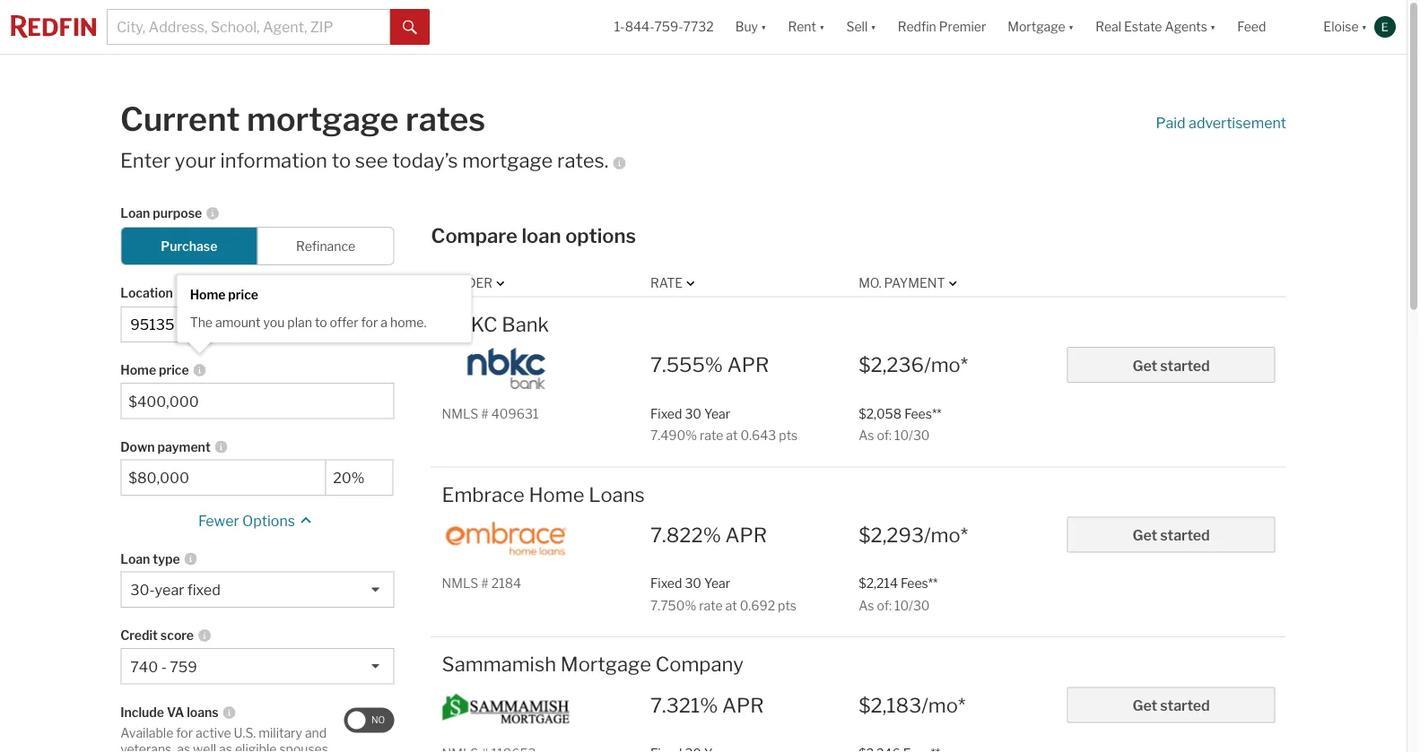 Task type: locate. For each thing, give the bounding box(es) containing it.
of: for $2,293
[[877, 598, 892, 613]]

1 horizontal spatial to
[[332, 148, 351, 173]]

1 ▾ from the left
[[761, 19, 767, 34]]

2 started from the top
[[1160, 527, 1210, 545]]

0 horizontal spatial mortgage
[[247, 100, 399, 139]]

fixed up 7.490
[[650, 406, 682, 421]]

2 vertical spatial get
[[1133, 697, 1157, 715]]

% for 7.321
[[700, 693, 718, 718]]

feed
[[1238, 19, 1266, 34]]

payment
[[158, 439, 211, 455]]

get started button for $2,183 /mo*
[[1067, 687, 1276, 723]]

of: down $2,058
[[877, 428, 892, 443]]

0 vertical spatial year
[[704, 406, 730, 421]]

as left 'well'
[[177, 742, 190, 753]]

real
[[1096, 19, 1122, 34]]

Purchase radio
[[120, 227, 258, 265]]

1 horizontal spatial as
[[219, 742, 232, 753]]

2 vertical spatial home
[[529, 482, 584, 507]]

real estate agents ▾ link
[[1096, 0, 1216, 54]]

% up the fixed 30 year 7.750 % rate at 0.692 pts
[[703, 523, 721, 547]]

well
[[193, 742, 216, 753]]

# for embrace
[[481, 576, 489, 592]]

get
[[1133, 357, 1157, 374], [1133, 527, 1157, 545], [1133, 697, 1157, 715]]

nmls
[[442, 406, 478, 421], [442, 576, 478, 592]]

premier
[[939, 19, 986, 34]]

2 of: from the top
[[877, 598, 892, 613]]

2 fixed from the top
[[650, 576, 682, 592]]

of: inside $2,058 fees** as of: 10/30
[[877, 428, 892, 443]]

1 horizontal spatial home price
[[190, 288, 258, 303]]

30 for 7.822
[[685, 576, 702, 592]]

10/30 down $2,058
[[894, 428, 930, 443]]

at inside fixed 30 year 7.490 % rate at 0.643 pts
[[726, 428, 738, 443]]

mortgage down rates
[[462, 148, 553, 173]]

pts inside the fixed 30 year 7.750 % rate at 0.692 pts
[[778, 598, 797, 613]]

bank
[[502, 312, 549, 336]]

fixed for 7.555
[[650, 406, 682, 421]]

2 ▾ from the left
[[819, 19, 825, 34]]

# left 2184
[[481, 576, 489, 592]]

0 vertical spatial mortgage
[[247, 100, 399, 139]]

▾ for eloise ▾
[[1362, 19, 1367, 34]]

paid advertisement button
[[1156, 113, 1287, 133]]

as down active
[[219, 742, 232, 753]]

for down va at left bottom
[[176, 726, 193, 741]]

1 vertical spatial nmls
[[442, 576, 478, 592]]

10/30 inside $2,058 fees** as of: 10/30
[[894, 428, 930, 443]]

2 10/30 from the top
[[894, 598, 930, 613]]

pts
[[779, 428, 798, 443], [778, 598, 797, 613]]

/mo*
[[924, 353, 968, 377], [924, 523, 968, 547], [922, 693, 966, 718]]

purchase
[[161, 238, 217, 254]]

of: inside $2,214 fees** as of: 10/30
[[877, 598, 892, 613]]

apr down company
[[722, 693, 764, 718]]

fixed 30 year 7.750 % rate at 0.692 pts
[[650, 576, 797, 613]]

1 loan from the top
[[120, 206, 150, 221]]

credit
[[120, 628, 158, 644]]

2 30 from the top
[[685, 576, 702, 592]]

estate
[[1124, 19, 1162, 34]]

▾ left real
[[1068, 19, 1074, 34]]

$2,236
[[859, 353, 924, 377]]

as down $2,058
[[859, 428, 874, 443]]

0 vertical spatial at
[[726, 428, 738, 443]]

rates
[[406, 100, 485, 139]]

1 vertical spatial fees**
[[901, 576, 938, 592]]

year inside fixed 30 year 7.490 % rate at 0.643 pts
[[704, 406, 730, 421]]

2 vertical spatial apr
[[722, 693, 764, 718]]

0 vertical spatial get
[[1133, 357, 1157, 374]]

2 get started from the top
[[1133, 527, 1210, 545]]

0 vertical spatial of:
[[877, 428, 892, 443]]

at for 7.822
[[725, 598, 737, 613]]

▾ inside rent ▾ dropdown button
[[819, 19, 825, 34]]

sammamish mortgage company
[[442, 653, 744, 677]]

nmls left 409631
[[442, 406, 478, 421]]

0 vertical spatial started
[[1160, 357, 1210, 374]]

30 up 7.490
[[685, 406, 702, 421]]

3 get started from the top
[[1133, 697, 1210, 715]]

as inside $2,214 fees** as of: 10/30
[[859, 598, 874, 613]]

Refinance radio
[[257, 227, 394, 265]]

2 vertical spatial started
[[1160, 697, 1210, 715]]

▾ inside buy ▾ dropdown button
[[761, 19, 767, 34]]

mortgage left real
[[1008, 19, 1066, 34]]

purpose
[[153, 206, 202, 221]]

2 year from the top
[[704, 576, 730, 592]]

0 horizontal spatial price
[[159, 363, 189, 378]]

1 year from the top
[[704, 406, 730, 421]]

to right plan
[[315, 315, 327, 330]]

0 vertical spatial as
[[859, 428, 874, 443]]

0 vertical spatial pts
[[779, 428, 798, 443]]

1 vertical spatial apr
[[725, 523, 767, 547]]

option group
[[120, 227, 394, 265]]

get started button for $2,293 /mo*
[[1067, 517, 1276, 553]]

/mo* for $2,293
[[924, 523, 968, 547]]

4 ▾ from the left
[[1068, 19, 1074, 34]]

$2,293 /mo*
[[859, 523, 968, 547]]

1 vertical spatial to
[[315, 315, 327, 330]]

6 ▾ from the left
[[1362, 19, 1367, 34]]

1 vertical spatial loan
[[120, 552, 150, 567]]

loans
[[187, 705, 219, 721]]

% up company
[[685, 598, 696, 613]]

price up down payment
[[159, 363, 189, 378]]

fixed inside the fixed 30 year 7.750 % rate at 0.692 pts
[[650, 576, 682, 592]]

embrace
[[442, 482, 525, 507]]

1 vertical spatial of:
[[877, 598, 892, 613]]

0 vertical spatial nmls
[[442, 406, 478, 421]]

rate inside fixed 30 year 7.490 % rate at 0.643 pts
[[700, 428, 723, 443]]

option group containing purchase
[[120, 227, 394, 265]]

2 horizontal spatial home
[[529, 482, 584, 507]]

pts for 7.555 % apr
[[779, 428, 798, 443]]

nmls left 2184
[[442, 576, 478, 592]]

home left loans
[[529, 482, 584, 507]]

loan left "purpose"
[[120, 206, 150, 221]]

loan left 'type'
[[120, 552, 150, 567]]

2 vertical spatial get started button
[[1067, 687, 1276, 723]]

1 as from the top
[[859, 428, 874, 443]]

# for nbkc
[[481, 406, 489, 421]]

as down $2,214
[[859, 598, 874, 613]]

for left a
[[361, 315, 378, 330]]

sell ▾ button
[[846, 0, 876, 54]]

year
[[704, 406, 730, 421], [704, 576, 730, 592]]

redfin premier
[[898, 19, 986, 34]]

0 horizontal spatial to
[[315, 315, 327, 330]]

get for $2,183 /mo*
[[1133, 697, 1157, 715]]

0 vertical spatial /mo*
[[924, 353, 968, 377]]

1 vertical spatial home
[[120, 363, 156, 378]]

year inside the fixed 30 year 7.750 % rate at 0.692 pts
[[704, 576, 730, 592]]

0 horizontal spatial mortgage
[[561, 653, 651, 677]]

1 get started button from the top
[[1067, 347, 1276, 383]]

30-year fixed
[[130, 582, 220, 599]]

at
[[726, 428, 738, 443], [725, 598, 737, 613]]

pts right 0.643
[[779, 428, 798, 443]]

0 vertical spatial for
[[361, 315, 378, 330]]

nmls for nbkc bank
[[442, 406, 478, 421]]

7.555 % apr
[[650, 353, 769, 377]]

get started for $2,183 /mo*
[[1133, 697, 1210, 715]]

1 vertical spatial 30
[[685, 576, 702, 592]]

compare
[[431, 223, 518, 247]]

include va loans
[[120, 705, 219, 721]]

mortgage
[[247, 100, 399, 139], [462, 148, 553, 173]]

1 vertical spatial pts
[[778, 598, 797, 613]]

-
[[161, 658, 167, 676]]

30 inside fixed 30 year 7.490 % rate at 0.643 pts
[[685, 406, 702, 421]]

fees** inside $2,214 fees** as of: 10/30
[[901, 576, 938, 592]]

3 started from the top
[[1160, 697, 1210, 715]]

get started button for $2,236 /mo*
[[1067, 347, 1276, 383]]

0 vertical spatial fees**
[[905, 406, 942, 421]]

Down payment text field
[[129, 469, 318, 487]]

company
[[656, 653, 744, 677]]

# left 409631
[[481, 406, 489, 421]]

1 30 from the top
[[685, 406, 702, 421]]

▾ right agents
[[1210, 19, 1216, 34]]

veterans,
[[120, 742, 174, 753]]

loan purpose
[[120, 206, 202, 221]]

▾ right buy in the top right of the page
[[761, 19, 767, 34]]

1 horizontal spatial mortgage
[[1008, 19, 1066, 34]]

nmls # 409631
[[442, 406, 539, 421]]

lender button
[[442, 275, 509, 292]]

real estate agents ▾
[[1096, 19, 1216, 34]]

▾ left the user photo in the top of the page
[[1362, 19, 1367, 34]]

1 vertical spatial get started button
[[1067, 517, 1276, 553]]

home up the
[[190, 288, 226, 303]]

for inside available for active u.s. military and veterans, as well as eligible spouses
[[176, 726, 193, 741]]

0 vertical spatial 30
[[685, 406, 702, 421]]

0 vertical spatial to
[[332, 148, 351, 173]]

5 ▾ from the left
[[1210, 19, 1216, 34]]

3 get started button from the top
[[1067, 687, 1276, 723]]

1 vertical spatial 10/30
[[894, 598, 930, 613]]

7.822
[[650, 523, 703, 547]]

1 vertical spatial home price
[[120, 363, 189, 378]]

apr up the fixed 30 year 7.750 % rate at 0.692 pts
[[725, 523, 767, 547]]

1 vertical spatial /mo*
[[924, 523, 968, 547]]

fixed up 7.750
[[650, 576, 682, 592]]

as inside $2,058 fees** as of: 10/30
[[859, 428, 874, 443]]

available
[[120, 726, 173, 741]]

1 started from the top
[[1160, 357, 1210, 374]]

2 rate from the top
[[699, 598, 723, 613]]

1 get from the top
[[1133, 357, 1157, 374]]

mortgage inside dropdown button
[[1008, 19, 1066, 34]]

1 vertical spatial get started
[[1133, 527, 1210, 545]]

eloise
[[1324, 19, 1359, 34]]

3 ▾ from the left
[[870, 19, 876, 34]]

0 vertical spatial apr
[[727, 353, 769, 377]]

loan for loan type
[[120, 552, 150, 567]]

sammamish
[[442, 653, 556, 677]]

home price
[[190, 288, 258, 303], [120, 363, 189, 378]]

0 horizontal spatial home
[[120, 363, 156, 378]]

apr for 7.822 % apr
[[725, 523, 767, 547]]

% down company
[[700, 693, 718, 718]]

at left 0.692
[[725, 598, 737, 613]]

$2,214 fees** as of: 10/30
[[859, 576, 938, 613]]

enter your information to see today's mortgage rates.
[[120, 148, 609, 173]]

agents
[[1165, 19, 1208, 34]]

apr for 7.321 % apr
[[722, 693, 764, 718]]

0 vertical spatial rate
[[700, 428, 723, 443]]

1 fixed from the top
[[650, 406, 682, 421]]

0 horizontal spatial home price
[[120, 363, 189, 378]]

feed button
[[1227, 0, 1313, 54]]

rate right 7.490
[[700, 428, 723, 443]]

home price up down payment
[[120, 363, 189, 378]]

of:
[[877, 428, 892, 443], [877, 598, 892, 613]]

1 vertical spatial started
[[1160, 527, 1210, 545]]

1 horizontal spatial price
[[228, 288, 258, 303]]

% left 0.643
[[686, 428, 697, 443]]

rent ▾
[[788, 19, 825, 34]]

0 vertical spatial get started
[[1133, 357, 1210, 374]]

$2,214
[[859, 576, 898, 592]]

0 horizontal spatial for
[[176, 726, 193, 741]]

2 nmls from the top
[[442, 576, 478, 592]]

Home price text field
[[129, 393, 386, 410]]

1-844-759-7732
[[614, 19, 714, 34]]

0 vertical spatial #
[[481, 406, 489, 421]]

eligible
[[235, 742, 277, 753]]

fees** right $2,214
[[901, 576, 938, 592]]

apr up fixed 30 year 7.490 % rate at 0.643 pts
[[727, 353, 769, 377]]

1 vertical spatial #
[[481, 576, 489, 592]]

▾ right rent
[[819, 19, 825, 34]]

1 vertical spatial as
[[859, 598, 874, 613]]

30 up 7.750
[[685, 576, 702, 592]]

740 - 759
[[130, 658, 197, 676]]

at left 0.643
[[726, 428, 738, 443]]

0 vertical spatial loan
[[120, 206, 150, 221]]

▾ right sell
[[870, 19, 876, 34]]

10/30 inside $2,214 fees** as of: 10/30
[[894, 598, 930, 613]]

at inside the fixed 30 year 7.750 % rate at 0.692 pts
[[725, 598, 737, 613]]

0 vertical spatial mortgage
[[1008, 19, 1066, 34]]

/mo* for $2,183
[[922, 693, 966, 718]]

to left see on the left of the page
[[332, 148, 351, 173]]

price up amount
[[228, 288, 258, 303]]

mortgage ▾ button
[[1008, 0, 1074, 54]]

7.555
[[650, 353, 705, 377]]

7.321 % apr
[[650, 693, 764, 718]]

0 vertical spatial fixed
[[650, 406, 682, 421]]

▾ inside sell ▾ dropdown button
[[870, 19, 876, 34]]

home price up amount
[[190, 288, 258, 303]]

1 nmls from the top
[[442, 406, 478, 421]]

0 vertical spatial home
[[190, 288, 226, 303]]

1 vertical spatial at
[[725, 598, 737, 613]]

1 10/30 from the top
[[894, 428, 930, 443]]

0 vertical spatial get started button
[[1067, 347, 1276, 383]]

1-844-759-7732 link
[[614, 19, 714, 34]]

1 vertical spatial rate
[[699, 598, 723, 613]]

30 inside the fixed 30 year 7.750 % rate at 0.692 pts
[[685, 576, 702, 592]]

year down the 7.822 % apr
[[704, 576, 730, 592]]

1 vertical spatial get
[[1133, 527, 1157, 545]]

fixed inside fixed 30 year 7.490 % rate at 0.643 pts
[[650, 406, 682, 421]]

rate
[[700, 428, 723, 443], [699, 598, 723, 613]]

military
[[259, 726, 302, 741]]

rate right 7.750
[[699, 598, 723, 613]]

1 vertical spatial year
[[704, 576, 730, 592]]

1 vertical spatial for
[[176, 726, 193, 741]]

of: down $2,214
[[877, 598, 892, 613]]

as for $2,236
[[859, 428, 874, 443]]

get started button
[[1067, 347, 1276, 383], [1067, 517, 1276, 553], [1067, 687, 1276, 723]]

rate inside the fixed 30 year 7.750 % rate at 0.692 pts
[[699, 598, 723, 613]]

pts inside fixed 30 year 7.490 % rate at 0.643 pts
[[779, 428, 798, 443]]

pts for 7.822 % apr
[[778, 598, 797, 613]]

the
[[190, 315, 213, 330]]

dialog
[[177, 276, 472, 354]]

10/30 down $2,214
[[894, 598, 930, 613]]

1 horizontal spatial mortgage
[[462, 148, 553, 173]]

year down the 7.555 % apr
[[704, 406, 730, 421]]

rate button
[[650, 275, 699, 292]]

1 vertical spatial fixed
[[650, 576, 682, 592]]

mortgage up 7.321 on the bottom left of the page
[[561, 653, 651, 677]]

2 get started button from the top
[[1067, 517, 1276, 553]]

2 as from the top
[[859, 598, 874, 613]]

30
[[685, 406, 702, 421], [685, 576, 702, 592]]

10/30 for $2,293
[[894, 598, 930, 613]]

pts right 0.692
[[778, 598, 797, 613]]

1 of: from the top
[[877, 428, 892, 443]]

0 horizontal spatial as
[[177, 742, 190, 753]]

fees** inside $2,058 fees** as of: 10/30
[[905, 406, 942, 421]]

fees** right $2,058
[[905, 406, 942, 421]]

2 loan from the top
[[120, 552, 150, 567]]

1 # from the top
[[481, 406, 489, 421]]

0 vertical spatial 10/30
[[894, 428, 930, 443]]

started for $2,183 /mo*
[[1160, 697, 1210, 715]]

3 get from the top
[[1133, 697, 1157, 715]]

mortgage up enter your information to see today's mortgage rates.
[[247, 100, 399, 139]]

1 rate from the top
[[700, 428, 723, 443]]

▾ inside mortgage ▾ dropdown button
[[1068, 19, 1074, 34]]

City, Address, School, Agent, ZIP search field
[[107, 9, 390, 45]]

down
[[120, 439, 155, 455]]

% up fixed 30 year 7.490 % rate at 0.643 pts
[[705, 353, 723, 377]]

home up down
[[120, 363, 156, 378]]

as
[[859, 428, 874, 443], [859, 598, 874, 613]]

2 vertical spatial get started
[[1133, 697, 1210, 715]]

2 get from the top
[[1133, 527, 1157, 545]]

2 vertical spatial /mo*
[[922, 693, 966, 718]]

1 get started from the top
[[1133, 357, 1210, 374]]

as
[[177, 742, 190, 753], [219, 742, 232, 753]]

current mortgage rates
[[120, 100, 485, 139]]

2 # from the top
[[481, 576, 489, 592]]

lender
[[442, 276, 493, 291]]



Task type: describe. For each thing, give the bounding box(es) containing it.
fixed 30 year 7.490 % rate at 0.643 pts
[[650, 406, 798, 443]]

1-
[[614, 19, 625, 34]]

get started for $2,293 /mo*
[[1133, 527, 1210, 545]]

you
[[263, 315, 285, 330]]

amount
[[215, 315, 261, 330]]

rate for 7.822
[[699, 598, 723, 613]]

u.s.
[[234, 726, 256, 741]]

rate for 7.555
[[700, 428, 723, 443]]

get started for $2,236 /mo*
[[1133, 357, 1210, 374]]

nbkc bank
[[442, 312, 549, 336]]

your
[[175, 148, 216, 173]]

redfin
[[898, 19, 936, 34]]

mo. payment
[[859, 276, 945, 291]]

user photo image
[[1375, 16, 1396, 38]]

844-
[[625, 19, 654, 34]]

of: for $2,236
[[877, 428, 892, 443]]

a
[[381, 315, 388, 330]]

year for 7.822
[[704, 576, 730, 592]]

nmls # 2184
[[442, 576, 521, 592]]

7.490
[[650, 428, 686, 443]]

location
[[120, 286, 173, 301]]

mortgage ▾
[[1008, 19, 1074, 34]]

2184
[[491, 576, 521, 592]]

1 vertical spatial mortgage
[[462, 148, 553, 173]]

fees** for $2,293
[[901, 576, 938, 592]]

$2,293
[[859, 523, 924, 547]]

7.321
[[650, 693, 700, 718]]

rent ▾ button
[[777, 0, 836, 54]]

State, City, County, ZIP search field
[[120, 307, 394, 343]]

real estate agents ▾ button
[[1085, 0, 1227, 54]]

redfin premier button
[[887, 0, 997, 54]]

Down payment text field
[[333, 469, 385, 487]]

payment
[[884, 276, 945, 291]]

▾ for sell ▾
[[870, 19, 876, 34]]

buy ▾ button
[[735, 0, 767, 54]]

advertisement
[[1189, 114, 1287, 132]]

% inside fixed 30 year 7.490 % rate at 0.643 pts
[[686, 428, 697, 443]]

eloise ▾
[[1324, 19, 1367, 34]]

▾ for buy ▾
[[761, 19, 767, 34]]

buy ▾ button
[[725, 0, 777, 54]]

get for $2,236 /mo*
[[1133, 357, 1157, 374]]

information
[[220, 148, 327, 173]]

fewer options
[[198, 513, 295, 530]]

$2,183
[[859, 693, 922, 718]]

$2,058
[[859, 406, 902, 421]]

1 vertical spatial price
[[159, 363, 189, 378]]

30-
[[130, 582, 155, 599]]

available for active u.s. military and veterans, as well as eligible spouses
[[120, 726, 328, 753]]

at for 7.555
[[726, 428, 738, 443]]

1 vertical spatial mortgage
[[561, 653, 651, 677]]

dialog containing home price
[[177, 276, 472, 354]]

spouses
[[279, 742, 328, 753]]

va
[[167, 705, 184, 721]]

2 as from the left
[[219, 742, 232, 753]]

year for 7.555
[[704, 406, 730, 421]]

loans
[[589, 482, 645, 507]]

down payment
[[120, 439, 211, 455]]

as for $2,293
[[859, 598, 874, 613]]

sell
[[846, 19, 868, 34]]

rate
[[650, 276, 683, 291]]

759
[[170, 658, 197, 676]]

loan
[[522, 223, 561, 247]]

10/30 for $2,236
[[894, 428, 930, 443]]

current
[[120, 100, 240, 139]]

plan
[[287, 315, 312, 330]]

sell ▾
[[846, 19, 876, 34]]

▾ for mortgage ▾
[[1068, 19, 1074, 34]]

$2,183 /mo*
[[859, 693, 966, 718]]

loan type
[[120, 552, 180, 567]]

paid
[[1156, 114, 1186, 132]]

759-
[[654, 19, 683, 34]]

1 as from the left
[[177, 742, 190, 753]]

7732
[[683, 19, 714, 34]]

30 for 7.555
[[685, 406, 702, 421]]

submit search image
[[403, 20, 417, 35]]

score
[[160, 628, 194, 644]]

buy
[[735, 19, 758, 34]]

options
[[242, 513, 295, 530]]

nmls for embrace home loans
[[442, 576, 478, 592]]

refinance
[[296, 238, 355, 254]]

today's
[[392, 148, 458, 173]]

offer
[[330, 315, 359, 330]]

$2,058 fees** as of: 10/30
[[859, 406, 942, 443]]

nbkc
[[442, 312, 498, 336]]

fixed for 7.822
[[650, 576, 682, 592]]

▾ inside real estate agents ▾ 'link'
[[1210, 19, 1216, 34]]

started for $2,293 /mo*
[[1160, 527, 1210, 545]]

rates.
[[557, 148, 609, 173]]

% for 7.822
[[703, 523, 721, 547]]

enter
[[120, 148, 171, 173]]

% inside the fixed 30 year 7.750 % rate at 0.692 pts
[[685, 598, 696, 613]]

loan for loan purpose
[[120, 206, 150, 221]]

type
[[153, 552, 180, 567]]

embrace home loans
[[442, 482, 645, 507]]

home.
[[390, 315, 426, 330]]

and
[[305, 726, 327, 741]]

1 horizontal spatial home
[[190, 288, 226, 303]]

started for $2,236 /mo*
[[1160, 357, 1210, 374]]

apr for 7.555 % apr
[[727, 353, 769, 377]]

$2,236 /mo*
[[859, 353, 968, 377]]

7.822 % apr
[[650, 523, 767, 547]]

paid advertisement
[[1156, 114, 1287, 132]]

fewer
[[198, 513, 239, 530]]

mortgage ▾ button
[[997, 0, 1085, 54]]

fees** for $2,236
[[905, 406, 942, 421]]

▾ for rent ▾
[[819, 19, 825, 34]]

mo. payment button
[[859, 275, 961, 292]]

740
[[130, 658, 158, 676]]

mo.
[[859, 276, 882, 291]]

1 horizontal spatial for
[[361, 315, 378, 330]]

0 vertical spatial home price
[[190, 288, 258, 303]]

0 vertical spatial price
[[228, 288, 258, 303]]

/mo* for $2,236
[[924, 353, 968, 377]]

0.692
[[740, 598, 775, 613]]

% for 7.555
[[705, 353, 723, 377]]

credit score
[[120, 628, 194, 644]]

get for $2,293 /mo*
[[1133, 527, 1157, 545]]



Task type: vqa. For each thing, say whether or not it's contained in the screenshot.
7.750 at the left bottom
yes



